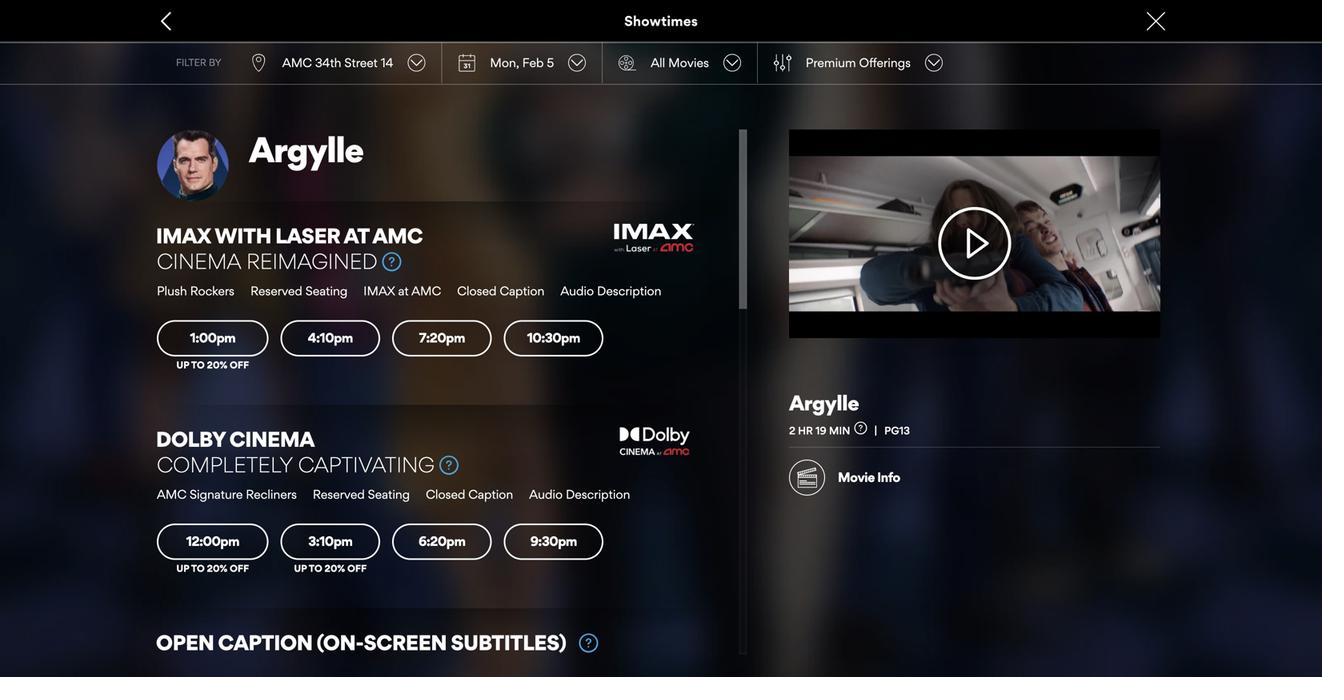 Task type: vqa. For each thing, say whether or not it's contained in the screenshot.
IMAX to the left
yes



Task type: describe. For each thing, give the bounding box(es) containing it.
movies
[[668, 55, 709, 70]]

amc up 7:20pm
[[412, 284, 441, 298]]

filter
[[176, 57, 206, 69]]

1 vertical spatial closed caption
[[426, 487, 513, 502]]

seating for captivating
[[368, 487, 410, 502]]

off for completely
[[230, 563, 249, 575]]

20% for cinema
[[207, 360, 227, 371]]

1:00pm button
[[157, 320, 269, 357]]

amc signature recliners
[[157, 487, 297, 502]]

up for cinema reimagined
[[176, 360, 189, 371]]

reimagined
[[246, 249, 378, 275]]

10:30pm button
[[504, 320, 603, 357]]

subtitles)
[[451, 631, 566, 656]]

open
[[156, 631, 214, 656]]

all
[[651, 55, 665, 70]]

plush rockers
[[157, 284, 234, 298]]

movie
[[838, 470, 875, 486]]

1 vertical spatial description
[[566, 487, 630, 502]]

amc left signature
[[157, 487, 187, 502]]

amc 34th street 14
[[282, 55, 393, 70]]

up to 20% off down 3:10pm button
[[294, 563, 367, 575]]

34th
[[315, 55, 341, 70]]

feb
[[522, 55, 544, 70]]

0 vertical spatial audio
[[561, 284, 594, 298]]

open caption (on-screen subtitles)
[[156, 631, 566, 656]]

reserved seating for with
[[250, 284, 348, 298]]

info
[[877, 470, 900, 486]]

more information about open caption (on-screen subtitles) image
[[579, 634, 598, 654]]

cinema
[[157, 249, 241, 275]]

up down 3:10pm button
[[294, 563, 307, 575]]

with
[[215, 223, 271, 249]]

dolby cinema
[[156, 427, 314, 453]]

5
[[547, 55, 554, 70]]

cinema reimagined
[[157, 249, 378, 275]]

to for cinema
[[191, 360, 205, 371]]

0 vertical spatial closed caption
[[457, 284, 545, 298]]

7:20pm button
[[392, 320, 492, 357]]

by
[[209, 57, 221, 69]]

up to 20% off for completely
[[176, 563, 249, 575]]

hr
[[798, 424, 813, 437]]

12:00pm
[[186, 534, 239, 550]]

reserved for captivating
[[313, 487, 365, 502]]

1 horizontal spatial argylle
[[789, 391, 859, 416]]

9:30pm button
[[504, 524, 603, 561]]

imax with laser at amc
[[156, 223, 423, 249]]

2 vertical spatial caption
[[218, 631, 313, 656]]

4:10pm
[[308, 330, 353, 346]]

2 hr 19 min
[[789, 424, 850, 437]]

to for completely
[[191, 563, 205, 575]]

1 vertical spatial audio
[[529, 487, 563, 502]]

(on-
[[317, 631, 364, 656]]

2 hr 19 min button
[[789, 422, 885, 437]]

20% down 3:10pm button
[[325, 563, 345, 575]]

filter by
[[176, 57, 221, 69]]

14
[[381, 55, 393, 70]]



Task type: locate. For each thing, give the bounding box(es) containing it.
up to 20% off down 12:00pm button
[[176, 563, 249, 575]]

to down 12:00pm button
[[191, 563, 205, 575]]

0 horizontal spatial at
[[344, 223, 369, 249]]

completely
[[157, 453, 293, 478]]

imax at amc
[[364, 284, 441, 298]]

street
[[345, 55, 378, 70]]

up
[[176, 360, 189, 371], [176, 563, 189, 575], [294, 563, 307, 575]]

imax for imax with laser at amc
[[156, 223, 211, 249]]

0 vertical spatial reserved seating
[[250, 284, 348, 298]]

pg13
[[885, 424, 910, 437]]

0 horizontal spatial seating
[[306, 284, 348, 298]]

caption up 10:30pm
[[500, 284, 545, 298]]

reserved seating for cinema
[[313, 487, 410, 502]]

caption left (on-
[[218, 631, 313, 656]]

to down 1:00pm button
[[191, 360, 205, 371]]

1 vertical spatial caption
[[468, 487, 513, 502]]

movie info
[[838, 470, 900, 486]]

1:00pm
[[190, 330, 235, 346]]

screen
[[364, 631, 447, 656]]

premium
[[806, 55, 856, 70]]

at right laser
[[344, 223, 369, 249]]

0 vertical spatial argylle
[[249, 128, 363, 171]]

more information about imax with laser at amc image
[[382, 253, 402, 272]]

6:20pm button
[[392, 524, 492, 561]]

description
[[597, 284, 662, 298], [566, 487, 630, 502]]

1 vertical spatial reserved
[[313, 487, 365, 502]]

1 vertical spatial closed
[[426, 487, 465, 502]]

4:10pm button
[[281, 320, 380, 357]]

0 vertical spatial seating
[[306, 284, 348, 298]]

signature
[[190, 487, 243, 502]]

0 vertical spatial closed
[[457, 284, 497, 298]]

reserved
[[250, 284, 302, 298], [313, 487, 365, 502]]

movie info button
[[789, 460, 900, 496]]

seating down captivating on the left of the page
[[368, 487, 410, 502]]

audio up 10:30pm
[[561, 284, 594, 298]]

1 horizontal spatial imax
[[364, 284, 395, 298]]

imax for imax at amc
[[364, 284, 395, 298]]

2
[[789, 424, 796, 437]]

up down 1:00pm button
[[176, 360, 189, 371]]

1 horizontal spatial seating
[[368, 487, 410, 502]]

audio up 9:30pm
[[529, 487, 563, 502]]

to down 3:10pm button
[[309, 563, 322, 575]]

1 vertical spatial reserved seating
[[313, 487, 410, 502]]

closed caption
[[457, 284, 545, 298], [426, 487, 513, 502]]

mon, feb 5
[[490, 55, 554, 70]]

0 vertical spatial reserved
[[250, 284, 302, 298]]

12:00pm button
[[157, 524, 269, 561]]

premium offerings
[[806, 55, 911, 70]]

cinema
[[229, 427, 314, 453]]

10:30pm
[[527, 330, 580, 346]]

imax
[[156, 223, 211, 249], [364, 284, 395, 298]]

9:30pm
[[530, 534, 577, 550]]

amc
[[282, 55, 312, 70], [372, 223, 423, 249], [412, 284, 441, 298], [157, 487, 187, 502]]

caption up 6:20pm button
[[468, 487, 513, 502]]

rockers
[[190, 284, 234, 298]]

0 horizontal spatial argylle
[[249, 128, 363, 171]]

7:20pm
[[419, 330, 465, 346]]

1 vertical spatial audio description
[[529, 487, 630, 502]]

3:10pm button
[[281, 524, 380, 561]]

seating down reimagined
[[306, 284, 348, 298]]

plush
[[157, 284, 187, 298]]

seating
[[306, 284, 348, 298], [368, 487, 410, 502]]

showtimes
[[624, 12, 698, 30]]

reserved seating down reimagined
[[250, 284, 348, 298]]

up to 20% off down 1:00pm button
[[176, 360, 249, 371]]

argylle
[[249, 128, 363, 171], [789, 391, 859, 416]]

20%
[[207, 360, 227, 371], [207, 563, 227, 575], [325, 563, 345, 575]]

20% down 12:00pm button
[[207, 563, 227, 575]]

6:20pm
[[419, 534, 465, 550]]

mon,
[[490, 55, 519, 70]]

audio
[[561, 284, 594, 298], [529, 487, 563, 502]]

imax down more information about imax with laser at amc icon
[[364, 284, 395, 298]]

0 vertical spatial description
[[597, 284, 662, 298]]

more information about image
[[854, 422, 867, 435]]

to
[[191, 360, 205, 371], [191, 563, 205, 575], [309, 563, 322, 575]]

20% down 1:00pm button
[[207, 360, 227, 371]]

play trailer for argylle image
[[789, 130, 1161, 339], [915, 207, 1034, 280]]

offerings
[[859, 55, 911, 70]]

amc up more information about imax with laser at amc icon
[[372, 223, 423, 249]]

up for completely captivating
[[176, 563, 189, 575]]

completely captivating
[[157, 453, 435, 478]]

20% for completely
[[207, 563, 227, 575]]

reserved down cinema reimagined
[[250, 284, 302, 298]]

reserved for reimagined
[[250, 284, 302, 298]]

audio description
[[561, 284, 662, 298], [529, 487, 630, 502]]

closed caption down more information about dolby cinema icon
[[426, 487, 513, 502]]

imax up plush
[[156, 223, 211, 249]]

caption
[[500, 284, 545, 298], [468, 487, 513, 502], [218, 631, 313, 656]]

closed
[[457, 284, 497, 298], [426, 487, 465, 502]]

0 vertical spatial imax
[[156, 223, 211, 249]]

closed caption up 10:30pm
[[457, 284, 545, 298]]

0 horizontal spatial imax
[[156, 223, 211, 249]]

filter by element
[[774, 54, 791, 72]]

0 horizontal spatial reserved
[[250, 284, 302, 298]]

dolby
[[156, 427, 225, 453]]

amc left 34th
[[282, 55, 312, 70]]

reserved seating down captivating on the left of the page
[[313, 487, 410, 502]]

off down 1:00pm button
[[230, 360, 249, 371]]

19
[[816, 424, 827, 437]]

off down 3:10pm button
[[347, 563, 367, 575]]

captivating
[[298, 453, 435, 478]]

1 horizontal spatial at
[[398, 284, 409, 298]]

recliners
[[246, 487, 297, 502]]

up to 20% off
[[176, 360, 249, 371], [176, 563, 249, 575], [294, 563, 367, 575]]

1 vertical spatial argylle
[[789, 391, 859, 416]]

off
[[230, 360, 249, 371], [230, 563, 249, 575], [347, 563, 367, 575]]

0 vertical spatial at
[[344, 223, 369, 249]]

reserved seating
[[250, 284, 348, 298], [313, 487, 410, 502]]

3:10pm
[[308, 534, 352, 550]]

argylle link
[[249, 128, 715, 171]]

audio description up 9:30pm
[[529, 487, 630, 502]]

min
[[829, 424, 850, 437]]

close this dialog image
[[1294, 647, 1310, 663]]

off down 12:00pm button
[[230, 563, 249, 575]]

at down more information about imax with laser at amc icon
[[398, 284, 409, 298]]

0 vertical spatial audio description
[[561, 284, 662, 298]]

reserved down captivating on the left of the page
[[313, 487, 365, 502]]

audio description up 10:30pm
[[561, 284, 662, 298]]

closed up 7:20pm
[[457, 284, 497, 298]]

0 vertical spatial caption
[[500, 284, 545, 298]]

up down 12:00pm button
[[176, 563, 189, 575]]

1 vertical spatial seating
[[368, 487, 410, 502]]

1 vertical spatial at
[[398, 284, 409, 298]]

closed down more information about dolby cinema icon
[[426, 487, 465, 502]]

off for cinema
[[230, 360, 249, 371]]

more information about dolby cinema image
[[439, 456, 459, 475]]

1 vertical spatial imax
[[364, 284, 395, 298]]

1 horizontal spatial reserved
[[313, 487, 365, 502]]

laser
[[275, 223, 340, 249]]

up to 20% off for cinema
[[176, 360, 249, 371]]

at
[[344, 223, 369, 249], [398, 284, 409, 298]]

seating for reimagined
[[306, 284, 348, 298]]

all movies
[[651, 55, 709, 70]]



